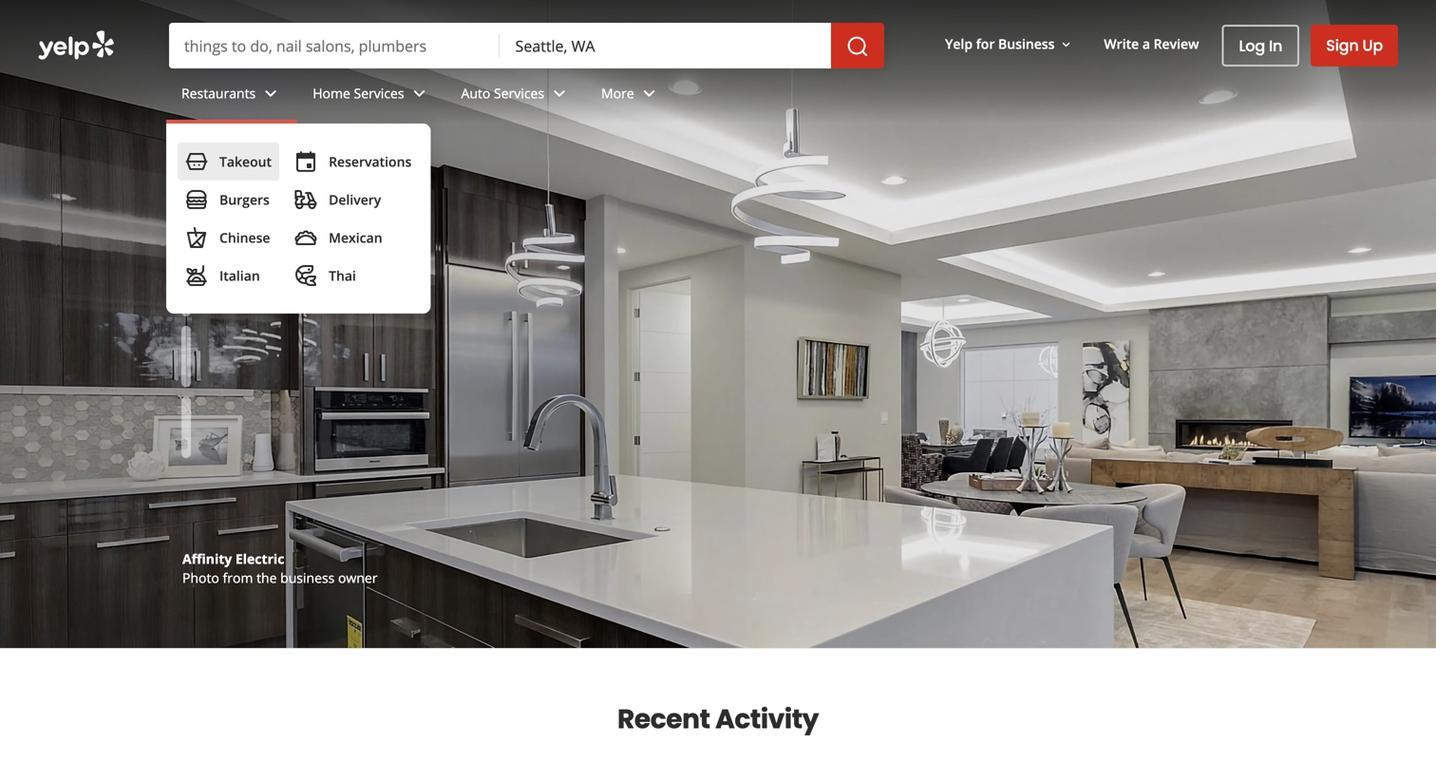 Task type: vqa. For each thing, say whether or not it's contained in the screenshot.
press
no



Task type: describe. For each thing, give the bounding box(es) containing it.
recent activity
[[618, 700, 819, 738]]

chinese
[[220, 229, 270, 247]]

power on
[[220, 186, 432, 250]]

recent
[[618, 700, 710, 738]]

24 chevron down v2 image for auto services
[[548, 82, 571, 105]]

business
[[999, 35, 1055, 53]]

search image
[[847, 35, 870, 58]]

auto services
[[461, 84, 545, 102]]

24 search v2 image
[[251, 279, 274, 302]]

up
[[1363, 35, 1384, 56]]

a
[[1143, 35, 1151, 53]]

delivery link
[[287, 181, 419, 219]]

affinity electric photo from the business owner
[[182, 550, 378, 587]]

more link
[[586, 68, 676, 124]]

reservations
[[329, 153, 412, 171]]

mexican
[[329, 229, 383, 247]]

24 burgers v2 image
[[185, 188, 208, 211]]

activity
[[716, 700, 819, 738]]

16 chevron down v2 image
[[1059, 37, 1074, 52]]

owner
[[338, 569, 378, 587]]

delivery
[[329, 191, 381, 209]]

the
[[257, 569, 277, 587]]

more
[[602, 84, 635, 102]]

menu inside "business categories" element
[[166, 124, 431, 314]]

burgers link
[[178, 181, 279, 219]]

review
[[1154, 35, 1200, 53]]

24 mexican v2 image
[[295, 226, 317, 249]]

business categories element
[[166, 68, 1399, 314]]

takeout
[[220, 153, 272, 171]]

24 italian v2 image
[[185, 264, 208, 287]]

write a review
[[1105, 35, 1200, 53]]

none search field inside explore banner section banner
[[169, 23, 885, 68]]

auto services link
[[446, 68, 586, 124]]

24 chinese v2 image
[[185, 226, 208, 249]]

reservations link
[[287, 143, 419, 181]]

yelp for business button
[[938, 27, 1082, 61]]

write
[[1105, 35, 1140, 53]]

restaurants link
[[166, 68, 298, 124]]

services for home services
[[354, 84, 404, 102]]

none search field containing sign up
[[0, 0, 1437, 314]]

italian link
[[178, 257, 279, 295]]

24 thai v2 image
[[295, 264, 317, 287]]

home services
[[313, 84, 404, 102]]

24 reservations v2 image
[[295, 150, 317, 173]]

write a review link
[[1097, 27, 1207, 61]]



Task type: locate. For each thing, give the bounding box(es) containing it.
chinese link
[[178, 219, 279, 257]]

24 chevron down v2 image for restaurants
[[260, 82, 282, 105]]

electrician
[[281, 280, 359, 301]]

log
[[1240, 35, 1266, 57]]

select slide image
[[182, 184, 191, 246]]

24 chevron down v2 image inside home services link
[[408, 82, 431, 105]]

home services link
[[298, 68, 446, 124]]

1 horizontal spatial services
[[494, 84, 545, 102]]

24 chevron down v2 image
[[260, 82, 282, 105], [548, 82, 571, 105]]

24 takeout v2 image
[[185, 150, 208, 173]]

log in link
[[1223, 25, 1300, 67]]

24 chevron down v2 image inside the "more" link
[[638, 82, 661, 105]]

affinity
[[182, 550, 232, 568]]

yelp for business
[[946, 35, 1055, 53]]

None field
[[169, 23, 500, 68], [500, 23, 832, 68]]

italian
[[220, 267, 260, 285]]

none field 'things to do, nail salons, plumbers'
[[169, 23, 500, 68]]

on
[[373, 186, 432, 250]]

24 chevron down v2 image left auto at the left top
[[408, 82, 431, 105]]

mexican link
[[287, 219, 419, 257]]

24 chevron down v2 image inside auto services link
[[548, 82, 571, 105]]

24 chevron down v2 image for more
[[638, 82, 661, 105]]

services for auto services
[[494, 84, 545, 102]]

2 services from the left
[[494, 84, 545, 102]]

none field up more
[[500, 23, 832, 68]]

24 chevron down v2 image inside restaurants link
[[260, 82, 282, 105]]

none field address, neighborhood, city, state or zip
[[500, 23, 832, 68]]

24 chevron down v2 image right auto services
[[548, 82, 571, 105]]

restaurants
[[182, 84, 256, 102]]

home
[[313, 84, 351, 102]]

1 horizontal spatial 24 chevron down v2 image
[[638, 82, 661, 105]]

services right auto at the left top
[[494, 84, 545, 102]]

power
[[220, 186, 363, 250]]

1 none field from the left
[[169, 23, 500, 68]]

thai link
[[287, 257, 419, 295]]

services
[[354, 84, 404, 102], [494, 84, 545, 102]]

1 24 chevron down v2 image from the left
[[408, 82, 431, 105]]

services right home
[[354, 84, 404, 102]]

0 horizontal spatial services
[[354, 84, 404, 102]]

1 horizontal spatial 24 chevron down v2 image
[[548, 82, 571, 105]]

sign up
[[1327, 35, 1384, 56]]

auto
[[461, 84, 491, 102]]

1 services from the left
[[354, 84, 404, 102]]

business
[[280, 569, 335, 587]]

none field up home
[[169, 23, 500, 68]]

affinity electric link
[[182, 550, 285, 568]]

thai
[[329, 267, 356, 285]]

1 24 chevron down v2 image from the left
[[260, 82, 282, 105]]

24 chevron down v2 image for home services
[[408, 82, 431, 105]]

for
[[977, 35, 995, 53]]

2 24 chevron down v2 image from the left
[[638, 82, 661, 105]]

24 chevron down v2 image
[[408, 82, 431, 105], [638, 82, 661, 105]]

0 horizontal spatial 24 chevron down v2 image
[[408, 82, 431, 105]]

menu
[[166, 124, 431, 314]]

takeout link
[[178, 143, 279, 181]]

menu containing takeout
[[166, 124, 431, 314]]

electrician link
[[220, 268, 389, 314]]

0 horizontal spatial 24 chevron down v2 image
[[260, 82, 282, 105]]

None search field
[[169, 23, 885, 68]]

log in
[[1240, 35, 1283, 57]]

photo
[[182, 569, 219, 587]]

in
[[1270, 35, 1283, 57]]

burgers
[[220, 191, 270, 209]]

24 delivery v2 image
[[295, 188, 317, 211]]

yelp
[[946, 35, 973, 53]]

2 24 chevron down v2 image from the left
[[548, 82, 571, 105]]

explore banner section banner
[[0, 0, 1437, 648]]

from
[[223, 569, 253, 587]]

electric
[[236, 550, 285, 568]]

None search field
[[0, 0, 1437, 314]]

24 chevron down v2 image right more
[[638, 82, 661, 105]]

sign
[[1327, 35, 1360, 56]]

2 none field from the left
[[500, 23, 832, 68]]

things to do, nail salons, plumbers text field
[[169, 23, 500, 68]]

address, neighborhood, city, state or zip text field
[[500, 23, 832, 68]]

24 chevron down v2 image right restaurants
[[260, 82, 282, 105]]

sign up link
[[1312, 25, 1399, 67]]



